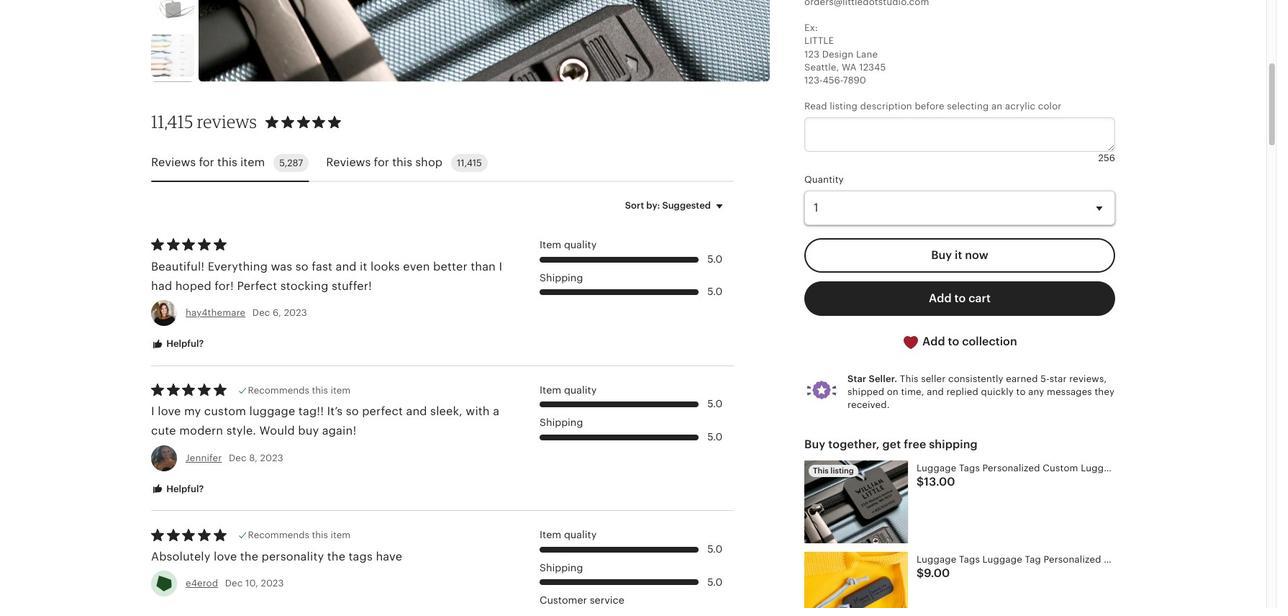 Task type: vqa. For each thing, say whether or not it's contained in the screenshot.
Jennifer
yes



Task type: describe. For each thing, give the bounding box(es) containing it.
hoped
[[175, 279, 212, 293]]

they
[[1095, 387, 1115, 397]]

add for add to collection
[[923, 335, 946, 348]]

sort by: suggested button
[[615, 191, 739, 221]]

jennifer
[[186, 452, 222, 463]]

star seller.
[[848, 373, 898, 384]]

this down reviews
[[217, 156, 237, 169]]

buy
[[298, 424, 319, 438]]

together,
[[829, 438, 880, 452]]

4 5.0 from the top
[[708, 431, 723, 443]]

read
[[805, 101, 828, 112]]

$ for 9.00
[[917, 566, 925, 580]]

my
[[184, 405, 201, 418]]

this for seller
[[901, 373, 919, 384]]

buy for buy it now
[[932, 248, 953, 262]]

item quality for with
[[540, 384, 597, 396]]

helpful? button for cute
[[140, 476, 215, 503]]

beautiful!
[[151, 260, 205, 273]]

buy together, get free shipping
[[805, 438, 978, 452]]

it inside buy it now button
[[955, 248, 963, 262]]

reviews for this shop
[[326, 156, 443, 169]]

sort
[[625, 200, 645, 211]]

little
[[805, 36, 835, 46]]

stocking
[[281, 279, 329, 293]]

and inside the 'i love my custom luggage tag!! it's so perfect and sleek, with a cute modern style. would buy again!'
[[406, 405, 427, 418]]

replied
[[947, 387, 979, 397]]

better
[[433, 260, 468, 273]]

9.00
[[925, 566, 951, 580]]

i inside beautiful! everything was so fast and it looks even better than i had hoped for! perfect stocking stuffer!
[[499, 260, 503, 273]]

hay4themare
[[186, 307, 246, 318]]

3 shipping from the top
[[540, 562, 583, 574]]

$ 13.00
[[917, 475, 956, 489]]

reviews
[[197, 111, 257, 133]]

7890
[[843, 75, 867, 86]]

add to collection
[[920, 335, 1018, 348]]

this seller consistently earned 5-star reviews, shipped on time, and replied quickly to any messages they received.
[[848, 373, 1115, 410]]

read listing description before selecting an acrylic color
[[805, 101, 1062, 112]]

listing for this
[[831, 467, 854, 475]]

helpful? button for hoped
[[140, 331, 215, 358]]

13.00
[[925, 475, 956, 489]]

10,
[[245, 578, 258, 589]]

now
[[966, 248, 989, 262]]

this up the personality
[[312, 530, 328, 541]]

before
[[915, 101, 945, 112]]

tag!!
[[299, 405, 324, 418]]

256
[[1099, 152, 1116, 163]]

reviews for reviews for this item
[[151, 156, 196, 169]]

design
[[823, 49, 854, 59]]

buy for buy together, get free shipping
[[805, 438, 826, 452]]

11,415 for 11,415
[[457, 158, 482, 169]]

e4erod
[[186, 578, 218, 589]]

quickly
[[982, 387, 1014, 397]]

6 5.0 from the top
[[708, 576, 723, 588]]

buy it now button
[[805, 238, 1116, 273]]

luggage
[[249, 405, 295, 418]]

i inside the 'i love my custom luggage tag!! it's so perfect and sleek, with a cute modern style. would buy again!'
[[151, 405, 155, 418]]

hay4themare link
[[186, 307, 246, 318]]

cart
[[969, 292, 991, 305]]

received.
[[848, 400, 890, 410]]

helpful? for cute
[[164, 484, 204, 494]]

123
[[805, 49, 820, 59]]

add to cart
[[930, 292, 991, 305]]

seller
[[922, 373, 946, 384]]

buy it now
[[932, 248, 989, 262]]

collection
[[963, 335, 1018, 348]]

2 vertical spatial dec
[[225, 578, 243, 589]]

jennifer dec 8, 2023
[[186, 452, 283, 463]]

recommends this item for luggage
[[248, 385, 351, 396]]

acrylic
[[1006, 101, 1036, 112]]

this for listing
[[814, 467, 829, 475]]

for for item
[[199, 156, 214, 169]]

reviews for reviews for this shop
[[326, 156, 371, 169]]

shipping
[[930, 438, 978, 452]]

modern
[[179, 424, 223, 438]]

2023 for would
[[260, 452, 283, 463]]

seattle,
[[805, 62, 840, 73]]

123-
[[805, 75, 823, 86]]

stuffer!
[[332, 279, 372, 293]]

star
[[1050, 373, 1067, 384]]

free
[[904, 438, 927, 452]]

shipped
[[848, 387, 885, 397]]

personality
[[262, 550, 324, 564]]

5,287
[[280, 158, 303, 169]]

sleek,
[[431, 405, 463, 418]]

6,
[[273, 307, 282, 318]]

item for the
[[331, 530, 351, 541]]

recommends for custom
[[248, 385, 310, 396]]

was
[[271, 260, 293, 273]]

have
[[376, 550, 403, 564]]

item for with
[[540, 384, 562, 396]]

456-
[[823, 75, 843, 86]]

had
[[151, 279, 172, 293]]

3 item quality from the top
[[540, 529, 597, 541]]

earned
[[1007, 373, 1039, 384]]

selecting
[[948, 101, 989, 112]]

quality for i
[[564, 239, 597, 251]]

so inside the 'i love my custom luggage tag!! it's so perfect and sleek, with a cute modern style. would buy again!'
[[346, 405, 359, 418]]

any
[[1029, 387, 1045, 397]]



Task type: locate. For each thing, give the bounding box(es) containing it.
12345
[[860, 62, 886, 73]]

0 vertical spatial to
[[955, 292, 966, 305]]

to down "earned"
[[1017, 387, 1026, 397]]

quantity
[[805, 174, 844, 185]]

1 helpful? from the top
[[164, 338, 204, 349]]

listing for read
[[830, 101, 858, 112]]

reviews,
[[1070, 373, 1108, 384]]

1 vertical spatial add
[[923, 335, 946, 348]]

0 horizontal spatial i
[[151, 405, 155, 418]]

0 vertical spatial recommends this item
[[248, 385, 351, 396]]

1 horizontal spatial for
[[374, 156, 389, 169]]

0 vertical spatial i
[[499, 260, 503, 273]]

2 shipping from the top
[[540, 417, 583, 429]]

1 horizontal spatial reviews
[[326, 156, 371, 169]]

1 vertical spatial buy
[[805, 438, 826, 452]]

for down 11,415 reviews
[[199, 156, 214, 169]]

the
[[240, 550, 259, 564], [327, 550, 346, 564]]

love
[[158, 405, 181, 418], [214, 550, 237, 564]]

0 vertical spatial dec
[[253, 307, 270, 318]]

style.
[[227, 424, 256, 438]]

2 5.0 from the top
[[708, 286, 723, 298]]

2 item quality from the top
[[540, 384, 597, 396]]

0 vertical spatial buy
[[932, 248, 953, 262]]

1 vertical spatial listing
[[831, 467, 854, 475]]

11,415 reviews
[[151, 111, 257, 133]]

suggested
[[663, 200, 711, 211]]

customer
[[540, 595, 587, 606]]

1 recommends from the top
[[248, 385, 310, 396]]

tags
[[349, 550, 373, 564]]

0 horizontal spatial for
[[199, 156, 214, 169]]

1 item from the top
[[540, 239, 562, 251]]

again!
[[322, 424, 357, 438]]

luggage tags personalized custom luggage tags christmas holiday stocking stuffer wedding bridesmaid engraved travel bag corporate gift a1 image
[[805, 461, 909, 543]]

1 horizontal spatial so
[[346, 405, 359, 418]]

1 item quality from the top
[[540, 239, 597, 251]]

customer service
[[540, 595, 625, 606]]

i right than
[[499, 260, 503, 273]]

1 reviews from the left
[[151, 156, 196, 169]]

on
[[887, 387, 899, 397]]

1 vertical spatial and
[[927, 387, 945, 397]]

0 horizontal spatial buy
[[805, 438, 826, 452]]

1 vertical spatial quality
[[564, 384, 597, 396]]

0 vertical spatial quality
[[564, 239, 597, 251]]

2 vertical spatial 2023
[[261, 578, 284, 589]]

1 shipping from the top
[[540, 272, 583, 283]]

1 vertical spatial item
[[540, 384, 562, 396]]

buy inside button
[[932, 248, 953, 262]]

love inside the 'i love my custom luggage tag!! it's so perfect and sleek, with a cute modern style. would buy again!'
[[158, 405, 181, 418]]

fast
[[312, 260, 333, 273]]

item up it's
[[331, 385, 351, 396]]

recommends up 'luggage'
[[248, 385, 310, 396]]

2 item from the top
[[540, 384, 562, 396]]

item up tags at the bottom left
[[331, 530, 351, 541]]

1 vertical spatial so
[[346, 405, 359, 418]]

description
[[861, 101, 913, 112]]

1 vertical spatial helpful?
[[164, 484, 204, 494]]

this left the shop
[[393, 156, 413, 169]]

this listing
[[814, 467, 854, 475]]

e4erod dec 10, 2023
[[186, 578, 284, 589]]

1 recommends this item from the top
[[248, 385, 351, 396]]

$ right luggage tags luggage tag personalized wedding bridesmaid luggage engraved travel gift bag tag day diaper bag baby corporate gift holiday b2 image
[[917, 566, 925, 580]]

it left now
[[955, 248, 963, 262]]

for!
[[215, 279, 234, 293]]

so up the stocking
[[296, 260, 309, 273]]

for left the shop
[[374, 156, 389, 169]]

2023 right 8,
[[260, 452, 283, 463]]

helpful? for hoped
[[164, 338, 204, 349]]

11,415 up 'reviews for this item'
[[151, 111, 193, 133]]

2 helpful? button from the top
[[140, 476, 215, 503]]

add
[[930, 292, 952, 305], [923, 335, 946, 348]]

5-
[[1041, 373, 1050, 384]]

shipping for with
[[540, 417, 583, 429]]

star
[[848, 373, 867, 384]]

0 vertical spatial $
[[917, 475, 925, 489]]

item inside 'tab list'
[[241, 156, 265, 169]]

tab list
[[151, 145, 734, 182]]

dec left 10,
[[225, 578, 243, 589]]

helpful? button down hay4themare 'link'
[[140, 331, 215, 358]]

buy left now
[[932, 248, 953, 262]]

helpful? button down jennifer 'link' at the bottom left of page
[[140, 476, 215, 503]]

and inside this seller consistently earned 5-star reviews, shipped on time, and replied quickly to any messages they received.
[[927, 387, 945, 397]]

$
[[917, 475, 925, 489], [917, 566, 925, 580]]

2 recommends from the top
[[248, 530, 310, 541]]

1 horizontal spatial i
[[499, 260, 503, 273]]

1 5.0 from the top
[[708, 253, 723, 265]]

wa
[[842, 62, 857, 73]]

dec left 8,
[[229, 452, 247, 463]]

3 quality from the top
[[564, 529, 597, 541]]

0 vertical spatial item
[[540, 239, 562, 251]]

it left looks
[[360, 260, 368, 273]]

1 vertical spatial $
[[917, 566, 925, 580]]

quality for with
[[564, 384, 597, 396]]

item quality for i
[[540, 239, 597, 251]]

0 vertical spatial helpful?
[[164, 338, 204, 349]]

$ 9.00
[[917, 566, 951, 580]]

2023 right '6,'
[[284, 307, 307, 318]]

buy
[[932, 248, 953, 262], [805, 438, 826, 452]]

1 vertical spatial i
[[151, 405, 155, 418]]

so inside beautiful! everything was so fast and it looks even better than i had hoped for! perfect stocking stuffer!
[[296, 260, 309, 273]]

2 quality from the top
[[564, 384, 597, 396]]

add for add to cart
[[930, 292, 952, 305]]

0 horizontal spatial and
[[336, 260, 357, 273]]

jennifer link
[[186, 452, 222, 463]]

1 horizontal spatial 11,415
[[457, 158, 482, 169]]

1 horizontal spatial buy
[[932, 248, 953, 262]]

1 horizontal spatial the
[[327, 550, 346, 564]]

everything
[[208, 260, 268, 273]]

0 vertical spatial listing
[[830, 101, 858, 112]]

absolutely
[[151, 550, 211, 564]]

item quality
[[540, 239, 597, 251], [540, 384, 597, 396], [540, 529, 597, 541]]

love up e4erod dec 10, 2023 at bottom
[[214, 550, 237, 564]]

time,
[[902, 387, 925, 397]]

5 5.0 from the top
[[708, 544, 723, 555]]

tab list containing reviews for this item
[[151, 145, 734, 182]]

this down together,
[[814, 467, 829, 475]]

e4erod link
[[186, 578, 218, 589]]

0 horizontal spatial 11,415
[[151, 111, 193, 133]]

item left 5,287
[[241, 156, 265, 169]]

2 $ from the top
[[917, 566, 925, 580]]

add up seller
[[923, 335, 946, 348]]

listing
[[830, 101, 858, 112], [831, 467, 854, 475]]

recommends this item up tag!!
[[248, 385, 351, 396]]

2 reviews from the left
[[326, 156, 371, 169]]

1 vertical spatial this
[[814, 467, 829, 475]]

dec left '6,'
[[253, 307, 270, 318]]

service
[[590, 595, 625, 606]]

1 vertical spatial item quality
[[540, 384, 597, 396]]

dec for perfect
[[253, 307, 270, 318]]

3 item from the top
[[540, 529, 562, 541]]

to for collection
[[949, 335, 960, 348]]

buy up this listing
[[805, 438, 826, 452]]

1 vertical spatial dec
[[229, 452, 247, 463]]

this inside this seller consistently earned 5-star reviews, shipped on time, and replied quickly to any messages they received.
[[901, 373, 919, 384]]

by:
[[647, 200, 660, 211]]

2 vertical spatial item quality
[[540, 529, 597, 541]]

reviews down 11,415 reviews
[[151, 156, 196, 169]]

0 horizontal spatial this
[[814, 467, 829, 475]]

color
[[1039, 101, 1062, 112]]

consistently
[[949, 373, 1004, 384]]

1 helpful? button from the top
[[140, 331, 215, 358]]

the up 10,
[[240, 550, 259, 564]]

item for luggage
[[331, 385, 351, 396]]

0 vertical spatial helpful? button
[[140, 331, 215, 358]]

0 vertical spatial item quality
[[540, 239, 597, 251]]

it's
[[327, 405, 343, 418]]

shipping
[[540, 272, 583, 283], [540, 417, 583, 429], [540, 562, 583, 574]]

0 horizontal spatial so
[[296, 260, 309, 273]]

2 helpful? from the top
[[164, 484, 204, 494]]

to
[[955, 292, 966, 305], [949, 335, 960, 348], [1017, 387, 1026, 397]]

to left cart on the right
[[955, 292, 966, 305]]

than
[[471, 260, 496, 273]]

0 horizontal spatial reviews
[[151, 156, 196, 169]]

1 vertical spatial item
[[331, 385, 351, 396]]

dec
[[253, 307, 270, 318], [229, 452, 247, 463], [225, 578, 243, 589]]

item
[[241, 156, 265, 169], [331, 385, 351, 396], [331, 530, 351, 541]]

3 5.0 from the top
[[708, 398, 723, 410]]

1 quality from the top
[[564, 239, 597, 251]]

2 vertical spatial to
[[1017, 387, 1026, 397]]

2023 right 10,
[[261, 578, 284, 589]]

and left "sleek,"
[[406, 405, 427, 418]]

2 horizontal spatial and
[[927, 387, 945, 397]]

messages
[[1048, 387, 1093, 397]]

i up cute on the bottom
[[151, 405, 155, 418]]

luggage tags personalized custom luggage tags christmas image 6 image
[[151, 0, 194, 29]]

seller.
[[869, 373, 898, 384]]

it inside beautiful! everything was so fast and it looks even better than i had hoped for! perfect stocking stuffer!
[[360, 260, 368, 273]]

get
[[883, 438, 902, 452]]

$ for 13.00
[[917, 475, 925, 489]]

reviews for this item
[[151, 156, 265, 169]]

$ down free
[[917, 475, 925, 489]]

1 vertical spatial helpful? button
[[140, 476, 215, 503]]

cute
[[151, 424, 176, 438]]

listing right read
[[830, 101, 858, 112]]

2023
[[284, 307, 307, 318], [260, 452, 283, 463], [261, 578, 284, 589]]

2 recommends this item from the top
[[248, 530, 351, 541]]

helpful?
[[164, 338, 204, 349], [164, 484, 204, 494]]

0 vertical spatial 11,415
[[151, 111, 193, 133]]

0 vertical spatial add
[[930, 292, 952, 305]]

2 for from the left
[[374, 156, 389, 169]]

1 vertical spatial love
[[214, 550, 237, 564]]

1 horizontal spatial and
[[406, 405, 427, 418]]

recommends this item up the personality
[[248, 530, 351, 541]]

1 for from the left
[[199, 156, 214, 169]]

0 vertical spatial and
[[336, 260, 357, 273]]

reviews right 5,287
[[326, 156, 371, 169]]

helpful? down hay4themare
[[164, 338, 204, 349]]

2 vertical spatial item
[[540, 529, 562, 541]]

2 vertical spatial item
[[331, 530, 351, 541]]

and up stuffer!
[[336, 260, 357, 273]]

and inside beautiful! everything was so fast and it looks even better than i had hoped for! perfect stocking stuffer!
[[336, 260, 357, 273]]

1 vertical spatial recommends
[[248, 530, 310, 541]]

1 vertical spatial 2023
[[260, 452, 283, 463]]

0 vertical spatial this
[[901, 373, 919, 384]]

0 vertical spatial so
[[296, 260, 309, 273]]

to for cart
[[955, 292, 966, 305]]

shipping for i
[[540, 272, 583, 283]]

with
[[466, 405, 490, 418]]

11,415 right the shop
[[457, 158, 482, 169]]

Add your personalization text field
[[805, 118, 1116, 152]]

0 horizontal spatial love
[[158, 405, 181, 418]]

1 $ from the top
[[917, 475, 925, 489]]

for
[[199, 156, 214, 169], [374, 156, 389, 169]]

listing down together,
[[831, 467, 854, 475]]

the left tags at the bottom left
[[327, 550, 346, 564]]

2 vertical spatial quality
[[564, 529, 597, 541]]

this up time,
[[901, 373, 919, 384]]

helpful? down jennifer 'link' at the bottom left of page
[[164, 484, 204, 494]]

dec for style.
[[229, 452, 247, 463]]

1 vertical spatial to
[[949, 335, 960, 348]]

a
[[493, 405, 500, 418]]

0 vertical spatial item
[[241, 156, 265, 169]]

5.0
[[708, 253, 723, 265], [708, 286, 723, 298], [708, 398, 723, 410], [708, 431, 723, 443], [708, 544, 723, 555], [708, 576, 723, 588]]

an
[[992, 101, 1003, 112]]

ex:
[[805, 22, 819, 33]]

1 vertical spatial recommends this item
[[248, 530, 351, 541]]

love up cute on the bottom
[[158, 405, 181, 418]]

looks
[[371, 260, 400, 273]]

hay4themare dec 6, 2023
[[186, 307, 307, 318]]

0 horizontal spatial the
[[240, 550, 259, 564]]

11,415 for 11,415 reviews
[[151, 111, 193, 133]]

absolutely love the personality the tags have
[[151, 550, 403, 564]]

for for shop
[[374, 156, 389, 169]]

recommends
[[248, 385, 310, 396], [248, 530, 310, 541]]

2 vertical spatial and
[[406, 405, 427, 418]]

luggage tags personalized custom luggage tags christmas image 7 image
[[151, 34, 194, 77]]

8,
[[249, 452, 258, 463]]

so right it's
[[346, 405, 359, 418]]

1 horizontal spatial this
[[901, 373, 919, 384]]

1 vertical spatial shipping
[[540, 417, 583, 429]]

1 horizontal spatial love
[[214, 550, 237, 564]]

love for absolutely
[[214, 550, 237, 564]]

ex: little 123 design lane seattle, wa 12345 123-456-7890
[[805, 22, 886, 86]]

sort by: suggested
[[625, 200, 711, 211]]

2023 for stocking
[[284, 307, 307, 318]]

and down seller
[[927, 387, 945, 397]]

i love my custom luggage tag!! it's so perfect and sleek, with a cute modern style. would buy again!
[[151, 405, 500, 438]]

2 vertical spatial shipping
[[540, 562, 583, 574]]

1 vertical spatial 11,415
[[457, 158, 482, 169]]

0 vertical spatial love
[[158, 405, 181, 418]]

2 the from the left
[[327, 550, 346, 564]]

quality
[[564, 239, 597, 251], [564, 384, 597, 396], [564, 529, 597, 541]]

love for i
[[158, 405, 181, 418]]

beautiful! everything was so fast and it looks even better than i had hoped for! perfect stocking stuffer!
[[151, 260, 503, 293]]

1 horizontal spatial it
[[955, 248, 963, 262]]

recommends for personality
[[248, 530, 310, 541]]

this up tag!!
[[312, 385, 328, 396]]

to inside this seller consistently earned 5-star reviews, shipped on time, and replied quickly to any messages they received.
[[1017, 387, 1026, 397]]

0 horizontal spatial it
[[360, 260, 368, 273]]

lane
[[857, 49, 878, 59]]

add left cart on the right
[[930, 292, 952, 305]]

helpful? button
[[140, 331, 215, 358], [140, 476, 215, 503]]

perfect
[[362, 405, 403, 418]]

even
[[403, 260, 430, 273]]

0 vertical spatial recommends
[[248, 385, 310, 396]]

luggage tags luggage tag personalized wedding bridesmaid luggage engraved travel gift bag tag day diaper bag baby corporate gift holiday b2 image
[[805, 552, 909, 608]]

to left collection
[[949, 335, 960, 348]]

recommends this item for the
[[248, 530, 351, 541]]

item for i
[[540, 239, 562, 251]]

0 vertical spatial shipping
[[540, 272, 583, 283]]

0 vertical spatial 2023
[[284, 307, 307, 318]]

recommends up absolutely love the personality the tags have
[[248, 530, 310, 541]]

1 the from the left
[[240, 550, 259, 564]]



